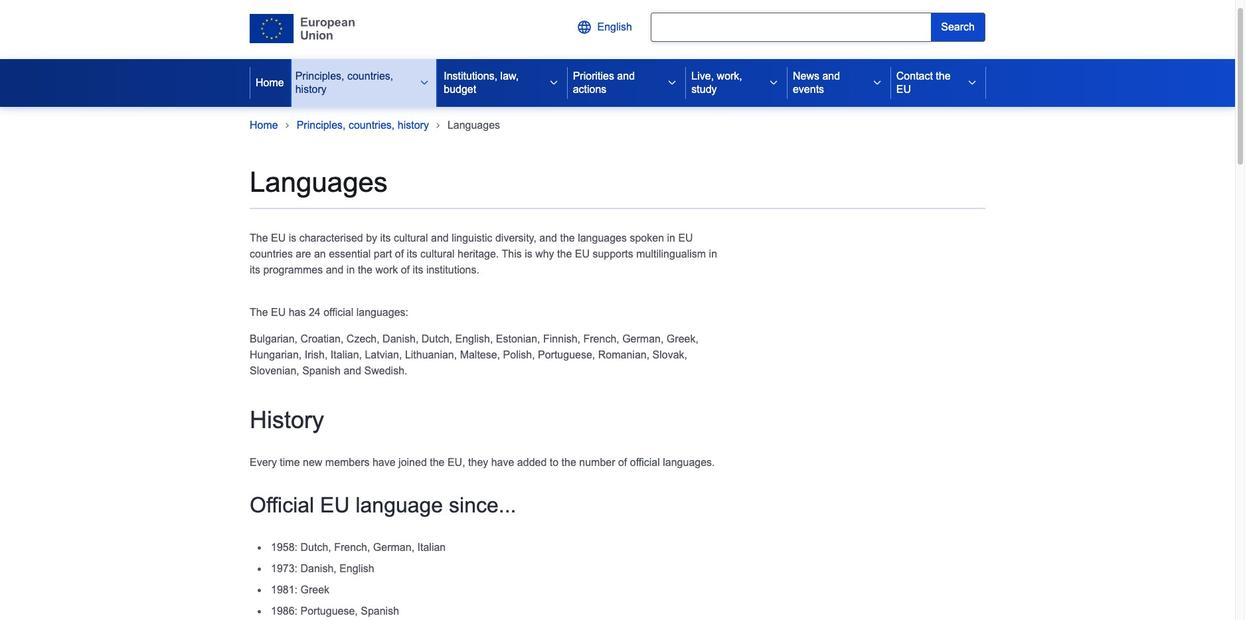 Task type: vqa. For each thing, say whether or not it's contained in the screenshot.
the bottommost is
yes



Task type: locate. For each thing, give the bounding box(es) containing it.
eu
[[897, 84, 912, 95], [271, 233, 286, 244], [679, 233, 693, 244], [575, 249, 590, 260], [271, 307, 286, 318], [320, 494, 350, 518]]

xs image
[[667, 78, 678, 88], [769, 78, 779, 88]]

0 vertical spatial languages
[[448, 120, 500, 131]]

finnish,
[[544, 334, 581, 345]]

cultural up institutions.
[[421, 249, 455, 260]]

the
[[936, 70, 951, 82], [560, 233, 575, 244], [557, 249, 572, 260], [358, 264, 373, 276], [430, 457, 445, 468], [562, 457, 577, 468]]

xs image left news
[[769, 78, 779, 88]]

0 vertical spatial principles, countries, history
[[295, 70, 394, 95]]

english right s icon
[[598, 21, 633, 33]]

official left languages.
[[630, 457, 660, 468]]

programmes
[[263, 264, 323, 276]]

2 the from the top
[[250, 307, 268, 318]]

the left eu,
[[430, 457, 445, 468]]

its right work
[[413, 264, 424, 276]]

eu down languages
[[575, 249, 590, 260]]

principles,
[[295, 70, 345, 82], [297, 120, 346, 131]]

0 vertical spatial german,
[[623, 334, 664, 345]]

german, left italian
[[373, 542, 415, 553]]

0 horizontal spatial xs image
[[667, 78, 678, 88]]

1 horizontal spatial english
[[598, 21, 633, 33]]

eu,
[[448, 457, 466, 468]]

1 horizontal spatial spanish
[[361, 606, 399, 617]]

the eu has 24 official languages:
[[250, 307, 409, 318]]

romanian,
[[599, 350, 650, 361]]

1 vertical spatial in
[[709, 249, 718, 260]]

have right they
[[492, 457, 515, 468]]

xs image left contact
[[872, 78, 883, 88]]

priorities and actions
[[573, 70, 635, 95]]

in
[[667, 233, 676, 244], [709, 249, 718, 260], [347, 264, 355, 276]]

0 vertical spatial in
[[667, 233, 676, 244]]

languages down budget
[[448, 120, 500, 131]]

an
[[314, 249, 326, 260]]

spanish inside bulgarian, croatian, czech, danish, dutch, english, estonian, finnish, french, german, greek, hungarian, irish, italian, latvian, lithuanian, maltese, polish, portuguese, romanian, slovak, slovenian, spanish and swedish.
[[302, 365, 341, 377]]

3 xs image from the left
[[872, 78, 883, 88]]

priorities and actions link
[[568, 59, 659, 107]]

1 vertical spatial official
[[630, 457, 660, 468]]

principles, countries, history
[[295, 70, 394, 95], [297, 120, 429, 131]]

diversity,
[[496, 233, 537, 244]]

french, up romanian,
[[584, 334, 620, 345]]

2 have from the left
[[492, 457, 515, 468]]

and right news
[[823, 70, 841, 82]]

1 horizontal spatial languages
[[448, 120, 500, 131]]

countries, for top principles, countries, history link
[[347, 70, 394, 82]]

linguistic
[[452, 233, 493, 244]]

2 horizontal spatial in
[[709, 249, 718, 260]]

the right contact
[[936, 70, 951, 82]]

1 the from the top
[[250, 233, 268, 244]]

1 vertical spatial languages
[[250, 167, 388, 198]]

english down "1958: dutch, french, german, italian"
[[340, 563, 375, 575]]

english inside button
[[598, 21, 633, 33]]

1 2xs image from the left
[[284, 122, 291, 130]]

home
[[256, 77, 284, 88], [250, 120, 278, 131]]

part
[[374, 249, 392, 260]]

and down an
[[326, 264, 344, 276]]

in up multilingualism
[[667, 233, 676, 244]]

of right part
[[395, 249, 404, 260]]

hungarian,
[[250, 350, 302, 361]]

the right why on the left top of page
[[557, 249, 572, 260]]

irish,
[[305, 350, 328, 361]]

the for the eu is characterised by its cultural and linguistic diversity, and the languages spoken in eu countries are an essential part of its cultural heritage. this is why the eu supports multilingualism in its programmes and in the work of its institutions.
[[250, 233, 268, 244]]

languages up characterised
[[250, 167, 388, 198]]

None search field
[[651, 13, 932, 42]]

0 horizontal spatial german,
[[373, 542, 415, 553]]

xs image left actions
[[549, 78, 559, 88]]

its
[[380, 233, 391, 244], [407, 249, 418, 260], [250, 264, 260, 276], [413, 264, 424, 276]]

languages.
[[663, 457, 715, 468]]

the inside the eu is characterised by its cultural and linguistic diversity, and the languages spoken in eu countries are an essential part of its cultural heritage. this is why the eu supports multilingualism in its programmes and in the work of its institutions.
[[250, 233, 268, 244]]

search
[[942, 21, 975, 33]]

1 vertical spatial english
[[340, 563, 375, 575]]

2 xs image from the left
[[769, 78, 779, 88]]

the up countries
[[250, 233, 268, 244]]

0 vertical spatial countries,
[[347, 70, 394, 82]]

french, up 1973: danish, english
[[334, 542, 370, 553]]

eu down contact
[[897, 84, 912, 95]]

work
[[376, 264, 398, 276]]

countries
[[250, 249, 293, 260]]

1 horizontal spatial 2xs image
[[434, 122, 442, 130]]

0 vertical spatial french,
[[584, 334, 620, 345]]

this
[[502, 249, 522, 260]]

french, inside bulgarian, croatian, czech, danish, dutch, english, estonian, finnish, french, german, greek, hungarian, irish, italian, latvian, lithuanian, maltese, polish, portuguese, romanian, slovak, slovenian, spanish and swedish.
[[584, 334, 620, 345]]

0 horizontal spatial 2xs image
[[284, 122, 291, 130]]

cultural
[[394, 233, 428, 244], [421, 249, 455, 260]]

slovak,
[[653, 350, 688, 361]]

1 vertical spatial the
[[250, 307, 268, 318]]

0 vertical spatial home
[[256, 77, 284, 88]]

of right number
[[619, 457, 627, 468]]

official right 24
[[324, 307, 354, 318]]

and down italian,
[[344, 365, 362, 377]]

english
[[598, 21, 633, 33], [340, 563, 375, 575]]

english,
[[455, 334, 493, 345]]

1 xs image from the left
[[667, 78, 678, 88]]

4 xs image from the left
[[967, 78, 978, 88]]

have
[[373, 457, 396, 468], [492, 457, 515, 468]]

events
[[793, 84, 825, 95]]

xs image for work,
[[769, 78, 779, 88]]

2 vertical spatial in
[[347, 264, 355, 276]]

1 vertical spatial german,
[[373, 542, 415, 553]]

xs image right contact the eu link in the top of the page
[[967, 78, 978, 88]]

and left linguistic
[[431, 233, 449, 244]]

is
[[289, 233, 297, 244], [525, 249, 533, 260]]

0 horizontal spatial spanish
[[302, 365, 341, 377]]

cultural right by on the top left of the page
[[394, 233, 428, 244]]

languages
[[448, 120, 500, 131], [250, 167, 388, 198]]

eu inside contact the eu
[[897, 84, 912, 95]]

1 horizontal spatial is
[[525, 249, 533, 260]]

the up bulgarian,
[[250, 307, 268, 318]]

slovenian,
[[250, 365, 299, 377]]

2xs image
[[284, 122, 291, 130], [434, 122, 442, 130]]

1 vertical spatial french,
[[334, 542, 370, 553]]

xs image
[[419, 78, 430, 88], [549, 78, 559, 88], [872, 78, 883, 88], [967, 78, 978, 88]]

countries,
[[347, 70, 394, 82], [349, 120, 395, 131]]

and right priorities
[[618, 70, 635, 82]]

latvian,
[[365, 350, 402, 361]]

spanish right 1986: portuguese,
[[361, 606, 399, 617]]

is up are
[[289, 233, 297, 244]]

characterised
[[299, 233, 363, 244]]

1 vertical spatial countries,
[[349, 120, 395, 131]]

news
[[793, 70, 820, 82]]

law,
[[501, 70, 519, 82]]

new
[[303, 457, 323, 468]]

0 vertical spatial official
[[324, 307, 354, 318]]

0 horizontal spatial history
[[295, 84, 327, 95]]

german, up romanian,
[[623, 334, 664, 345]]

have left the joined
[[373, 457, 396, 468]]

spanish down irish,
[[302, 365, 341, 377]]

in down essential
[[347, 264, 355, 276]]

live,
[[692, 70, 714, 82]]

1 horizontal spatial french,
[[584, 334, 620, 345]]

1 vertical spatial of
[[401, 264, 410, 276]]

the right to
[[562, 457, 577, 468]]

0 vertical spatial english
[[598, 21, 633, 33]]

and up why on the left top of page
[[540, 233, 557, 244]]

1 horizontal spatial german,
[[623, 334, 664, 345]]

german, inside bulgarian, croatian, czech, danish, dutch, english, estonian, finnish, french, german, greek, hungarian, irish, italian, latvian, lithuanian, maltese, polish, portuguese, romanian, slovak, slovenian, spanish and swedish.
[[623, 334, 664, 345]]

0 vertical spatial home link
[[250, 59, 289, 107]]

xs image for law,
[[549, 78, 559, 88]]

xs image left live,
[[667, 78, 678, 88]]

2 xs image from the left
[[549, 78, 559, 88]]

italian,
[[331, 350, 362, 361]]

1 have from the left
[[373, 457, 396, 468]]

0 vertical spatial history
[[295, 84, 327, 95]]

croatian,
[[301, 334, 344, 345]]

0 vertical spatial is
[[289, 233, 297, 244]]

its down countries
[[250, 264, 260, 276]]

1973: danish,
[[271, 563, 337, 575]]

xs image for and
[[667, 78, 678, 88]]

priorities
[[573, 70, 615, 82]]

0 horizontal spatial have
[[373, 457, 396, 468]]

study
[[692, 84, 717, 95]]

1 vertical spatial principles, countries, history
[[297, 120, 429, 131]]

multilingualism
[[637, 249, 706, 260]]

and
[[618, 70, 635, 82], [823, 70, 841, 82], [431, 233, 449, 244], [540, 233, 557, 244], [326, 264, 344, 276], [344, 365, 362, 377]]

eu up countries
[[271, 233, 286, 244]]

1 vertical spatial home
[[250, 120, 278, 131]]

is left why on the left top of page
[[525, 249, 533, 260]]

0 vertical spatial the
[[250, 233, 268, 244]]

principles, countries, history for top principles, countries, history link
[[295, 70, 394, 95]]

since...
[[449, 494, 517, 518]]

2 2xs image from the left
[[434, 122, 442, 130]]

2 vertical spatial of
[[619, 457, 627, 468]]

principles, countries, history link
[[290, 59, 411, 107], [297, 118, 429, 134]]

1 xs image from the left
[[419, 78, 430, 88]]

its right by on the top left of the page
[[380, 233, 391, 244]]

official
[[324, 307, 354, 318], [630, 457, 660, 468]]

principles, countries, history for the bottommost principles, countries, history link
[[297, 120, 429, 131]]

0 horizontal spatial french,
[[334, 542, 370, 553]]

xs image left budget
[[419, 78, 430, 88]]

0 vertical spatial spanish
[[302, 365, 341, 377]]

0 vertical spatial of
[[395, 249, 404, 260]]

of right work
[[401, 264, 410, 276]]

institutions, law, budget
[[444, 70, 519, 95]]

the
[[250, 233, 268, 244], [250, 307, 268, 318]]

1 horizontal spatial have
[[492, 457, 515, 468]]

0 horizontal spatial english
[[340, 563, 375, 575]]

bulgarian, croatian, czech, danish, dutch, english, estonian, finnish, french, german, greek, hungarian, irish, italian, latvian, lithuanian, maltese, polish, portuguese, romanian, slovak, slovenian, spanish and swedish.
[[250, 334, 699, 377]]

1 vertical spatial history
[[398, 120, 429, 131]]

live, work, study
[[692, 70, 743, 95]]

in right multilingualism
[[709, 249, 718, 260]]

and inside news and events
[[823, 70, 841, 82]]

1 vertical spatial spanish
[[361, 606, 399, 617]]

danish,
[[383, 334, 419, 345]]

1 horizontal spatial xs image
[[769, 78, 779, 88]]

home for home link to the top
[[256, 77, 284, 88]]



Task type: describe. For each thing, give the bounding box(es) containing it.
0 horizontal spatial is
[[289, 233, 297, 244]]

institutions,
[[444, 70, 498, 82]]

members
[[325, 457, 370, 468]]

contact the eu link
[[892, 59, 959, 107]]

Search search field
[[651, 13, 986, 42]]

eu down members
[[320, 494, 350, 518]]

eu left has
[[271, 307, 286, 318]]

time
[[280, 457, 300, 468]]

its right part
[[407, 249, 418, 260]]

joined
[[399, 457, 427, 468]]

work,
[[717, 70, 743, 82]]

the left work
[[358, 264, 373, 276]]

estonian,
[[496, 334, 541, 345]]

home for bottommost home link
[[250, 120, 278, 131]]

history
[[250, 407, 324, 434]]

1 vertical spatial cultural
[[421, 249, 455, 260]]

swedish.
[[364, 365, 408, 377]]

1958: dutch,
[[271, 542, 331, 553]]

official
[[250, 494, 314, 518]]

and inside the priorities and actions
[[618, 70, 635, 82]]

contact the eu
[[897, 70, 951, 95]]

1 horizontal spatial history
[[398, 120, 429, 131]]

0 vertical spatial cultural
[[394, 233, 428, 244]]

0 horizontal spatial languages
[[250, 167, 388, 198]]

are
[[296, 249, 311, 260]]

language
[[356, 494, 443, 518]]

1981: greek
[[271, 585, 330, 596]]

xs image for and
[[872, 78, 883, 88]]

and inside bulgarian, croatian, czech, danish, dutch, english, estonian, finnish, french, german, greek, hungarian, irish, italian, latvian, lithuanian, maltese, polish, portuguese, romanian, slovak, slovenian, spanish and swedish.
[[344, 365, 362, 377]]

added
[[518, 457, 547, 468]]

polish,
[[503, 350, 535, 361]]

portuguese,
[[538, 350, 596, 361]]

to
[[550, 457, 559, 468]]

they
[[468, 457, 489, 468]]

1986: portuguese,
[[271, 606, 358, 617]]

essential
[[329, 249, 371, 260]]

1958: dutch, french, german, italian
[[271, 542, 446, 553]]

search button
[[932, 13, 986, 42]]

spoken
[[630, 233, 664, 244]]

english button
[[566, 11, 643, 43]]

1 vertical spatial home link
[[250, 118, 278, 134]]

by
[[366, 233, 377, 244]]

official eu language since...
[[250, 494, 517, 518]]

1 vertical spatial principles,
[[297, 120, 346, 131]]

institutions, law, budget link
[[439, 59, 541, 107]]

italian
[[418, 542, 446, 553]]

1 vertical spatial principles, countries, history link
[[297, 118, 429, 134]]

the left languages
[[560, 233, 575, 244]]

every
[[250, 457, 277, 468]]

the inside contact the eu
[[936, 70, 951, 82]]

supports
[[593, 249, 634, 260]]

dutch,
[[422, 334, 453, 345]]

0 vertical spatial principles, countries, history link
[[290, 59, 411, 107]]

languages:
[[357, 307, 409, 318]]

institutions.
[[426, 264, 480, 276]]

bulgarian,
[[250, 334, 298, 345]]

budget
[[444, 84, 477, 95]]

1986: portuguese, spanish
[[271, 606, 399, 617]]

1 horizontal spatial official
[[630, 457, 660, 468]]

the for the eu has 24 official languages:
[[250, 307, 268, 318]]

1 horizontal spatial in
[[667, 233, 676, 244]]

0 horizontal spatial in
[[347, 264, 355, 276]]

1 vertical spatial is
[[525, 249, 533, 260]]

xs image for the
[[967, 78, 978, 88]]

why
[[536, 249, 555, 260]]

news and events
[[793, 70, 841, 95]]

czech,
[[347, 334, 380, 345]]

has
[[289, 307, 306, 318]]

heritage.
[[458, 249, 499, 260]]

languages
[[578, 233, 627, 244]]

countries, for the bottommost principles, countries, history link
[[349, 120, 395, 131]]

greek,
[[667, 334, 699, 345]]

2xs image for home
[[284, 122, 291, 130]]

number
[[580, 457, 616, 468]]

2xs image for principles, countries, history
[[434, 122, 442, 130]]

24
[[309, 307, 321, 318]]

the eu is characterised by its cultural and linguistic diversity, and the languages spoken in eu countries are an essential part of its cultural heritage. this is why the eu supports multilingualism in its programmes and in the work of its institutions.
[[250, 233, 718, 276]]

s image
[[576, 19, 592, 35]]

eu up multilingualism
[[679, 233, 693, 244]]

0 vertical spatial principles,
[[295, 70, 345, 82]]

1973: danish, english
[[271, 563, 375, 575]]

actions
[[573, 84, 607, 95]]

lithuanian,
[[405, 350, 457, 361]]

0 horizontal spatial official
[[324, 307, 354, 318]]

news and events link
[[788, 59, 864, 107]]

maltese,
[[460, 350, 500, 361]]

european union flag image
[[250, 14, 355, 43]]

xs image for countries,
[[419, 78, 430, 88]]

contact
[[897, 70, 933, 82]]

every time new members have joined the eu, they have added to the number of official languages.
[[250, 457, 715, 468]]

live, work, study link
[[687, 59, 761, 107]]



